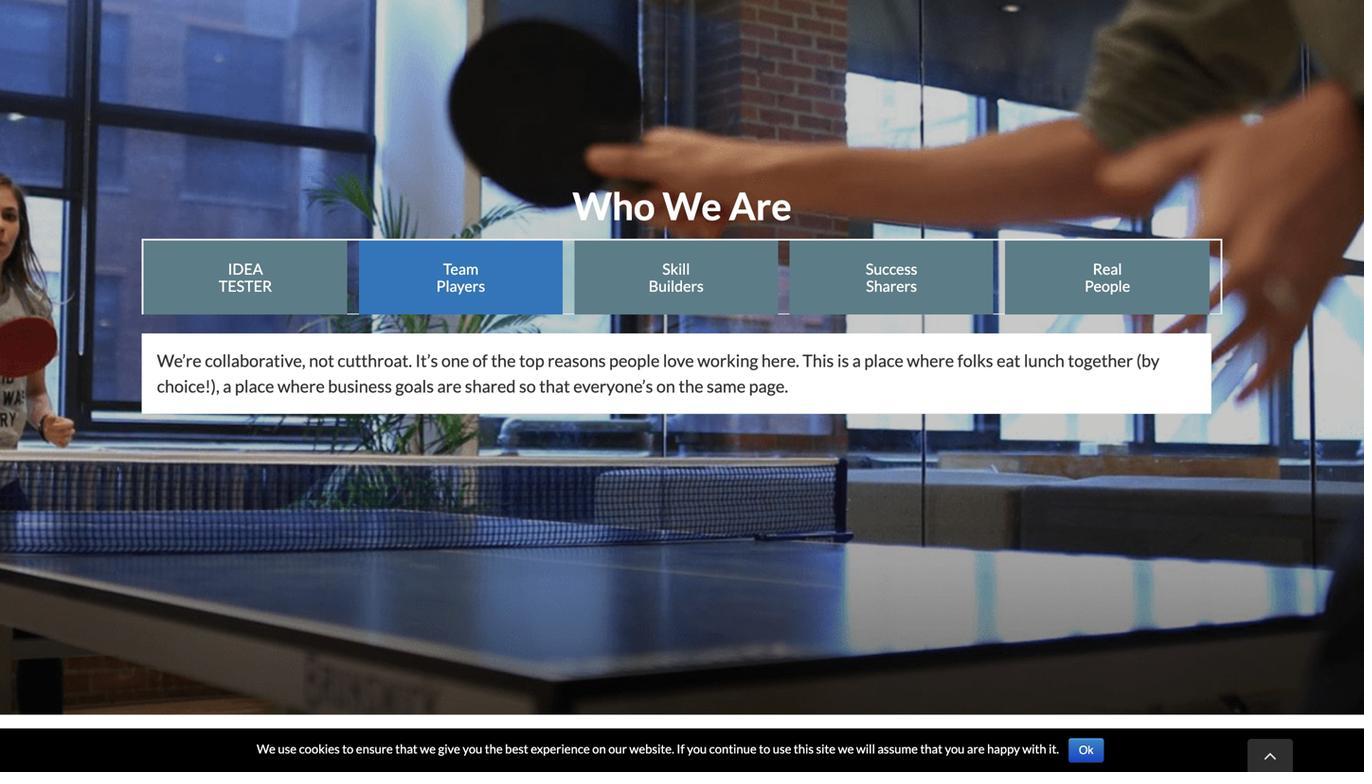 Task type: vqa. For each thing, say whether or not it's contained in the screenshot.
the home in the "Located in downtown Raleigh, our newest office is home to a robust research and development center."
no



Task type: describe. For each thing, give the bounding box(es) containing it.
1 vertical spatial place
[[235, 376, 274, 397]]

so
[[519, 376, 536, 397]]

sharers
[[866, 277, 917, 295]]

our
[[608, 741, 627, 756]]

page.
[[749, 376, 788, 397]]

it.
[[1049, 741, 1059, 756]]

team players
[[436, 260, 485, 295]]

eat
[[997, 350, 1021, 371]]

give
[[438, 741, 460, 756]]

if
[[677, 741, 685, 756]]

who we are
[[573, 183, 792, 228]]

people
[[1085, 277, 1130, 295]]

assume
[[878, 741, 918, 756]]

2 use from the left
[[773, 741, 792, 756]]

here.
[[762, 350, 800, 371]]

success
[[866, 260, 918, 278]]

website.
[[630, 741, 674, 756]]

will
[[856, 741, 875, 756]]

this
[[794, 741, 814, 756]]

0 horizontal spatial where
[[278, 376, 325, 397]]

goals
[[395, 376, 434, 397]]

skill builders
[[649, 260, 704, 295]]

0 horizontal spatial that
[[395, 741, 418, 756]]

experience
[[531, 741, 590, 756]]

1 horizontal spatial a
[[852, 350, 861, 371]]

happy
[[987, 741, 1020, 756]]

0 vertical spatial the
[[491, 350, 516, 371]]

everyone's
[[574, 376, 653, 397]]

folks
[[958, 350, 994, 371]]

are inside we're collaborative, not cutthroat. it's one of the top reasons people love working here. this is a place where folks eat lunch together (by choice!), a place where business goals are shared so that everyone's on the same page.
[[437, 376, 462, 397]]

business
[[328, 376, 392, 397]]

real people
[[1085, 260, 1130, 295]]

team
[[443, 260, 479, 278]]

tab containing idea tester
[[144, 241, 348, 315]]

love
[[663, 350, 694, 371]]

of
[[473, 350, 488, 371]]

3 you from the left
[[945, 741, 965, 756]]

builders
[[649, 277, 704, 295]]

lunch
[[1024, 350, 1065, 371]]

one
[[441, 350, 469, 371]]

2 horizontal spatial that
[[920, 741, 943, 756]]

1 vertical spatial are
[[967, 741, 985, 756]]

collaborative,
[[205, 350, 306, 371]]

we're
[[157, 350, 202, 371]]

people
[[609, 350, 660, 371]]

idea
[[228, 260, 263, 278]]

1 you from the left
[[463, 741, 483, 756]]

best
[[505, 741, 528, 756]]

success sharers
[[866, 260, 918, 295]]

ok link
[[1069, 738, 1104, 763]]

is
[[837, 350, 849, 371]]

skill
[[663, 260, 690, 278]]

with
[[1023, 741, 1047, 756]]

continue
[[709, 741, 757, 756]]



Task type: locate. For each thing, give the bounding box(es) containing it.
this
[[803, 350, 834, 371]]

2 we from the left
[[838, 741, 854, 756]]

0 horizontal spatial on
[[592, 741, 606, 756]]

place
[[864, 350, 904, 371], [235, 376, 274, 397]]

0 vertical spatial we
[[663, 183, 722, 228]]

2 vertical spatial the
[[485, 741, 503, 756]]

use left cookies
[[278, 741, 297, 756]]

are left the happy
[[967, 741, 985, 756]]

shared
[[465, 376, 516, 397]]

site
[[816, 741, 836, 756]]

the right of
[[491, 350, 516, 371]]

tab list
[[143, 240, 1222, 315]]

1 vertical spatial a
[[223, 376, 232, 397]]

together
[[1068, 350, 1133, 371]]

place down "collaborative," on the top left of the page
[[235, 376, 274, 397]]

1 horizontal spatial to
[[759, 741, 771, 756]]

same
[[707, 376, 746, 397]]

0 vertical spatial on
[[656, 376, 675, 397]]

to left ensure
[[342, 741, 354, 756]]

0 horizontal spatial you
[[463, 741, 483, 756]]

top
[[519, 350, 544, 371]]

1 horizontal spatial use
[[773, 741, 792, 756]]

a
[[852, 350, 861, 371], [223, 376, 232, 397]]

cutthroat.
[[338, 350, 412, 371]]

1 horizontal spatial where
[[907, 350, 954, 371]]

players
[[436, 277, 485, 295]]

cookies
[[299, 741, 340, 756]]

idea tester
[[219, 260, 272, 295]]

reasons
[[548, 350, 606, 371]]

we
[[420, 741, 436, 756], [838, 741, 854, 756]]

2 to from the left
[[759, 741, 771, 756]]

0 horizontal spatial use
[[278, 741, 297, 756]]

use left this
[[773, 741, 792, 756]]

we
[[663, 183, 722, 228], [257, 741, 276, 756]]

to
[[342, 741, 354, 756], [759, 741, 771, 756]]

tab list containing idea tester
[[143, 240, 1222, 315]]

you right give
[[463, 741, 483, 756]]

are
[[437, 376, 462, 397], [967, 741, 985, 756]]

you left the happy
[[945, 741, 965, 756]]

we're collaborative, not cutthroat. it's one of the top reasons people love working here. this is a place where folks eat lunch together (by choice!), a place where business goals are shared so that everyone's on the same page. tab panel
[[142, 334, 1223, 414], [142, 334, 1212, 414]]

on left our
[[592, 741, 606, 756]]

place right the is
[[864, 350, 904, 371]]

we left cookies
[[257, 741, 276, 756]]

on down love
[[656, 376, 675, 397]]

5 tab from the left
[[1005, 241, 1210, 315]]

1 horizontal spatial place
[[864, 350, 904, 371]]

2 you from the left
[[687, 741, 707, 756]]

1 horizontal spatial you
[[687, 741, 707, 756]]

0 vertical spatial are
[[437, 376, 462, 397]]

that inside we're collaborative, not cutthroat. it's one of the top reasons people love working here. this is a place where folks eat lunch together (by choice!), a place where business goals are shared so that everyone's on the same page.
[[539, 376, 570, 397]]

we left will
[[838, 741, 854, 756]]

that right ensure
[[395, 741, 418, 756]]

ok
[[1079, 744, 1094, 757]]

1 vertical spatial where
[[278, 376, 325, 397]]

0 horizontal spatial we
[[257, 741, 276, 756]]

that right so
[[539, 376, 570, 397]]

tab containing real people
[[1005, 241, 1210, 315]]

are down one
[[437, 376, 462, 397]]

tab containing team players
[[359, 241, 564, 315]]

we're collaborative, not cutthroat. it's one of the top reasons people love working here. this is a place where folks eat lunch together (by choice!), a place where business goals are shared so that everyone's on the same page.
[[157, 350, 1160, 397]]

0 vertical spatial where
[[907, 350, 954, 371]]

the down love
[[679, 376, 704, 397]]

1 horizontal spatial are
[[967, 741, 985, 756]]

2 tab from the left
[[359, 241, 564, 315]]

that
[[539, 376, 570, 397], [395, 741, 418, 756], [920, 741, 943, 756]]

0 horizontal spatial to
[[342, 741, 354, 756]]

where left folks
[[907, 350, 954, 371]]

working
[[697, 350, 758, 371]]

who
[[573, 183, 655, 228]]

1 horizontal spatial that
[[539, 376, 570, 397]]

3 tab from the left
[[574, 241, 779, 315]]

0 horizontal spatial we
[[420, 741, 436, 756]]

0 horizontal spatial place
[[235, 376, 274, 397]]

not
[[309, 350, 334, 371]]

it's
[[416, 350, 438, 371]]

tester
[[219, 277, 272, 295]]

a right the is
[[852, 350, 861, 371]]

where down not
[[278, 376, 325, 397]]

use
[[278, 741, 297, 756], [773, 741, 792, 756]]

tab containing success
[[790, 241, 995, 315]]

you
[[463, 741, 483, 756], [687, 741, 707, 756], [945, 741, 965, 756]]

we left give
[[420, 741, 436, 756]]

1 horizontal spatial we
[[663, 183, 722, 228]]

the left best
[[485, 741, 503, 756]]

ensure
[[356, 741, 393, 756]]

tab containing skill builders
[[574, 241, 779, 315]]

a down "collaborative," on the top left of the page
[[223, 376, 232, 397]]

are
[[729, 183, 792, 228]]

we up skill
[[663, 183, 722, 228]]

real
[[1093, 260, 1122, 278]]

1 horizontal spatial on
[[656, 376, 675, 397]]

1 tab from the left
[[144, 241, 348, 315]]

that right "assume"
[[920, 741, 943, 756]]

on inside we're collaborative, not cutthroat. it's one of the top reasons people love working here. this is a place where folks eat lunch together (by choice!), a place where business goals are shared so that everyone's on the same page.
[[656, 376, 675, 397]]

0 horizontal spatial are
[[437, 376, 462, 397]]

you right the if
[[687, 741, 707, 756]]

2 horizontal spatial you
[[945, 741, 965, 756]]

tab
[[144, 241, 348, 315], [359, 241, 564, 315], [574, 241, 779, 315], [790, 241, 995, 315], [1005, 241, 1210, 315]]

we use cookies to ensure that we give you the best experience on our website. if you continue to use this site we will assume that you are happy with it.
[[257, 741, 1059, 756]]

on
[[656, 376, 675, 397], [592, 741, 606, 756]]

choice!),
[[157, 376, 220, 397]]

to right continue
[[759, 741, 771, 756]]

0 horizontal spatial a
[[223, 376, 232, 397]]

where
[[907, 350, 954, 371], [278, 376, 325, 397]]

1 use from the left
[[278, 741, 297, 756]]

1 vertical spatial the
[[679, 376, 704, 397]]

(by
[[1137, 350, 1160, 371]]

1 vertical spatial we
[[257, 741, 276, 756]]

1 we from the left
[[420, 741, 436, 756]]

1 vertical spatial on
[[592, 741, 606, 756]]

0 vertical spatial place
[[864, 350, 904, 371]]

1 horizontal spatial we
[[838, 741, 854, 756]]

1 to from the left
[[342, 741, 354, 756]]

the
[[491, 350, 516, 371], [679, 376, 704, 397], [485, 741, 503, 756]]

4 tab from the left
[[790, 241, 995, 315]]

0 vertical spatial a
[[852, 350, 861, 371]]



